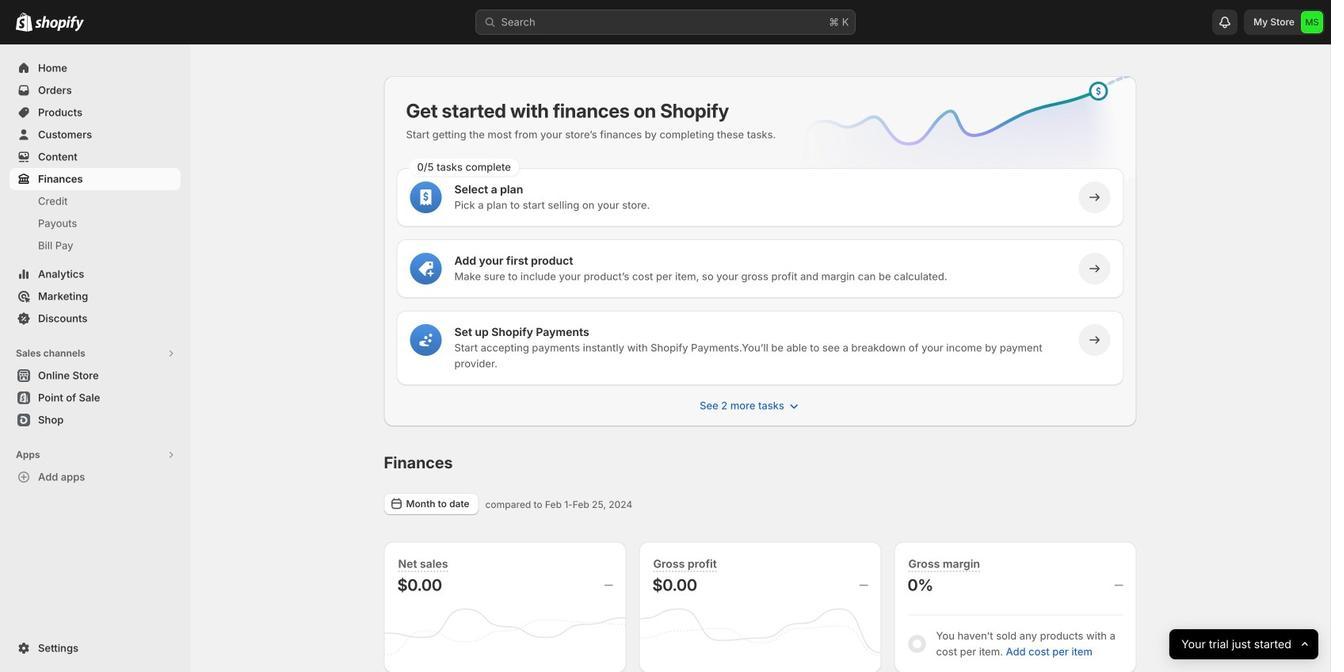 Task type: vqa. For each thing, say whether or not it's contained in the screenshot.
"My Store" icon
yes



Task type: describe. For each thing, give the bounding box(es) containing it.
select a plan image
[[418, 189, 434, 205]]

line chart image
[[777, 73, 1140, 203]]

shopify image
[[35, 16, 84, 32]]

set up shopify payments image
[[418, 332, 434, 348]]



Task type: locate. For each thing, give the bounding box(es) containing it.
my store image
[[1301, 11, 1324, 33]]

shopify image
[[16, 12, 32, 32]]

add your first product image
[[418, 261, 434, 277]]



